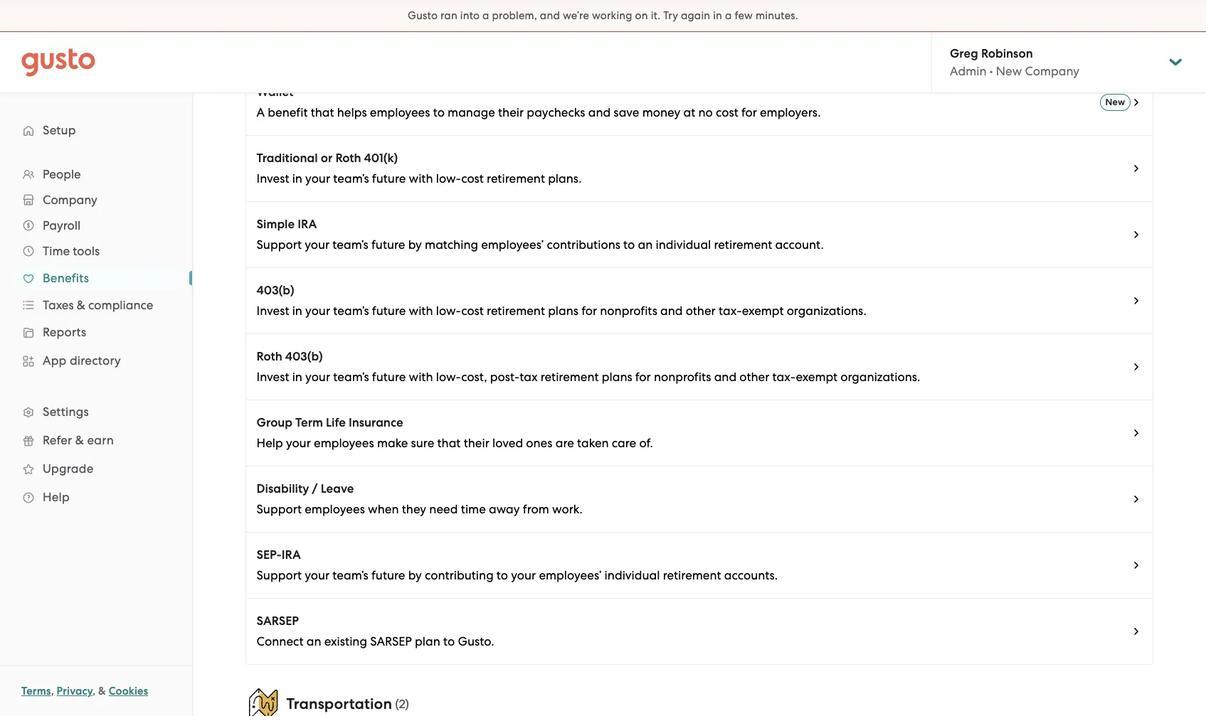 Task type: describe. For each thing, give the bounding box(es) containing it.
tax- inside 403(b) invest in your team's future with low-cost retirement plans for nonprofits and other tax-exempt organizations.
[[719, 304, 742, 318]]

opens in current tab image for your
[[1131, 560, 1143, 572]]

reports
[[43, 325, 86, 339]]

and inside wallet a benefit that helps employees to manage their paychecks and save money at no cost for employers.
[[588, 105, 611, 120]]

team's for 403(b)
[[333, 304, 369, 318]]

cost inside 403(b) invest in your team's future with low-cost retirement plans for nonprofits and other tax-exempt organizations.
[[461, 304, 484, 318]]

invest inside 403(b) invest in your team's future with low-cost retirement plans for nonprofits and other tax-exempt organizations.
[[257, 304, 289, 318]]

compliance
[[88, 298, 153, 312]]

existing
[[324, 635, 367, 649]]

1 vertical spatial new
[[1106, 97, 1125, 107]]

employees inside 'group term life insurance help your employees make sure that their loved ones are taken care of.'
[[314, 436, 374, 451]]

they
[[402, 502, 426, 517]]

individual inside the simple ira support your team's future by matching employees' contributions to an individual retirement account.
[[656, 238, 711, 252]]

benefit
[[268, 105, 308, 120]]

home image
[[21, 48, 95, 77]]

working
[[592, 9, 633, 22]]

retirement inside the simple ira support your team's future by matching employees' contributions to an individual retirement account.
[[714, 238, 772, 252]]

greg robinson admin • new company
[[950, 46, 1080, 78]]

employees' inside the simple ira support your team's future by matching employees' contributions to an individual retirement account.
[[481, 238, 544, 252]]

people button
[[14, 162, 178, 187]]

a
[[257, 105, 265, 120]]

or
[[321, 151, 333, 166]]

taken
[[577, 436, 609, 451]]

accounts.
[[724, 569, 778, 583]]

403(b) invest in your team's future with low-cost retirement plans for nonprofits and other tax-exempt organizations.
[[257, 283, 867, 318]]

roth inside roth 403(b) invest in your team's future with low-cost, post-tax retirement plans for nonprofits and other tax-exempt organizations.
[[257, 349, 282, 364]]

with inside roth 403(b) invest in your team's future with low-cost, post-tax retirement plans for nonprofits and other tax-exempt organizations.
[[409, 370, 433, 384]]

retirement for sep-ira
[[663, 569, 721, 583]]

in inside roth 403(b) invest in your team's future with low-cost, post-tax retirement plans for nonprofits and other tax-exempt organizations.
[[292, 370, 302, 384]]

opens in current tab image for insurance
[[1131, 428, 1143, 439]]

traditional
[[257, 151, 318, 166]]

people
[[43, 167, 81, 181]]

ira for simple ira
[[298, 217, 317, 232]]

future for simple ira
[[371, 238, 405, 252]]

ran
[[441, 9, 458, 22]]

2 a from the left
[[725, 9, 732, 22]]

invest inside roth 403(b) invest in your team's future with low-cost, post-tax retirement plans for nonprofits and other tax-exempt organizations.
[[257, 370, 289, 384]]

future for 403(b)
[[372, 304, 406, 318]]

invest inside traditional or roth 401(k) invest in your team's future with low-cost retirement plans.
[[257, 172, 289, 186]]

simple
[[257, 217, 295, 232]]

cost inside traditional or roth 401(k) invest in your team's future with low-cost retirement plans.
[[461, 172, 484, 186]]

loved
[[492, 436, 523, 451]]

taxes
[[43, 298, 74, 312]]

nonprofits inside 403(b) invest in your team's future with low-cost retirement plans for nonprofits and other tax-exempt organizations.
[[600, 304, 658, 318]]

make
[[377, 436, 408, 451]]

by for simple ira
[[408, 238, 422, 252]]

term
[[295, 416, 323, 431]]

your inside 'group term life insurance help your employees make sure that their loved ones are taken care of.'
[[286, 436, 311, 451]]

payroll
[[43, 218, 81, 233]]

company inside greg robinson admin • new company
[[1025, 64, 1080, 78]]

payroll button
[[14, 213, 178, 238]]

admin
[[950, 64, 987, 78]]

for inside wallet a benefit that helps employees to manage their paychecks and save money at no cost for employers.
[[742, 105, 757, 120]]

settings link
[[14, 399, 178, 425]]

setup link
[[14, 117, 178, 143]]

app directory
[[43, 354, 121, 368]]

opens in current tab image for support
[[1131, 494, 1143, 505]]

opens in current tab image for existing
[[1131, 626, 1143, 638]]

support for simple
[[257, 238, 302, 252]]

taxes & compliance button
[[14, 293, 178, 318]]

help link
[[14, 485, 178, 510]]

privacy
[[57, 685, 93, 698]]

it.
[[651, 9, 661, 22]]

retirement inside 403(b) invest in your team's future with low-cost retirement plans for nonprofits and other tax-exempt organizations.
[[487, 304, 545, 318]]

ones
[[526, 436, 553, 451]]

that inside wallet a benefit that helps employees to manage their paychecks and save money at no cost for employers.
[[311, 105, 334, 120]]

connect
[[257, 635, 304, 649]]

retirement for roth 403(b)
[[541, 370, 599, 384]]

in inside 403(b) invest in your team's future with low-cost retirement plans for nonprofits and other tax-exempt organizations.
[[292, 304, 302, 318]]

setup
[[43, 123, 76, 137]]

traditional or roth 401(k) invest in your team's future with low-cost retirement plans.
[[257, 151, 582, 186]]

2
[[399, 697, 405, 712]]

plans.
[[548, 172, 582, 186]]

sep-ira support your team's future by contributing to your employees' individual retirement accounts.
[[257, 548, 778, 583]]

again
[[681, 9, 711, 22]]

ira for sep-ira
[[282, 548, 301, 563]]

your inside traditional or roth 401(k) invest in your team's future with low-cost retirement plans.
[[305, 172, 330, 186]]

refer & earn link
[[14, 428, 178, 453]]

from
[[523, 502, 549, 517]]

1 , from the left
[[51, 685, 54, 698]]

matching
[[425, 238, 478, 252]]

and inside 403(b) invest in your team's future with low-cost retirement plans for nonprofits and other tax-exempt organizations.
[[660, 304, 683, 318]]

contributing
[[425, 569, 494, 583]]

support inside 'disability / leave support employees when they need time away from work.'
[[257, 502, 302, 517]]

an inside the simple ira support your team's future by matching employees' contributions to an individual retirement account.
[[638, 238, 653, 252]]

disability / leave support employees when they need time away from work.
[[257, 482, 583, 517]]

try
[[663, 9, 678, 22]]

new inside greg robinson admin • new company
[[996, 64, 1022, 78]]

group term life insurance help your employees make sure that their loved ones are taken care of.
[[257, 416, 653, 451]]

team's inside roth 403(b) invest in your team's future with low-cost, post-tax retirement plans for nonprofits and other tax-exempt organizations.
[[333, 370, 369, 384]]

company inside dropdown button
[[43, 193, 97, 207]]

transportation
[[287, 695, 392, 714]]

terms
[[21, 685, 51, 698]]

and inside roth 403(b) invest in your team's future with low-cost, post-tax retirement plans for nonprofits and other tax-exempt organizations.
[[714, 370, 737, 384]]

time tools
[[43, 244, 100, 258]]

reports link
[[14, 320, 178, 345]]

0 horizontal spatial sarsep
[[257, 614, 299, 629]]

low- inside traditional or roth 401(k) invest in your team's future with low-cost retirement plans.
[[436, 172, 461, 186]]

your inside 403(b) invest in your team's future with low-cost retirement plans for nonprofits and other tax-exempt organizations.
[[305, 304, 330, 318]]

organizations. inside 403(b) invest in your team's future with low-cost retirement plans for nonprofits and other tax-exempt organizations.
[[787, 304, 867, 318]]

their inside 'group term life insurance help your employees make sure that their loved ones are taken care of.'
[[464, 436, 490, 451]]

1 a from the left
[[483, 9, 489, 22]]

terms , privacy , & cookies
[[21, 685, 148, 698]]

sarsep connect an existing sarsep plan to gusto.
[[257, 614, 494, 649]]

app directory link
[[14, 348, 178, 374]]

manage
[[448, 105, 495, 120]]

away
[[489, 502, 520, 517]]

gusto.
[[458, 635, 494, 649]]

account.
[[775, 238, 824, 252]]

cookies button
[[109, 683, 148, 700]]

simple ira support your team's future by matching employees' contributions to an individual retirement account.
[[257, 217, 824, 252]]

opens in current tab image for roth 403(b)
[[1131, 362, 1143, 373]]

403(b) inside roth 403(b) invest in your team's future with low-cost, post-tax retirement plans for nonprofits and other tax-exempt organizations.
[[285, 349, 323, 364]]

nonprofits inside roth 403(b) invest in your team's future with low-cost, post-tax retirement plans for nonprofits and other tax-exempt organizations.
[[654, 370, 711, 384]]

company button
[[14, 187, 178, 213]]

at
[[684, 105, 696, 120]]



Task type: vqa. For each thing, say whether or not it's contained in the screenshot.


Task type: locate. For each thing, give the bounding box(es) containing it.
0 vertical spatial low-
[[436, 172, 461, 186]]

0 vertical spatial sarsep
[[257, 614, 299, 629]]

401(k)
[[364, 151, 398, 166]]

& for earn
[[75, 433, 84, 448]]

support inside the simple ira support your team's future by matching employees' contributions to an individual retirement account.
[[257, 238, 302, 252]]

help
[[257, 436, 283, 451], [43, 490, 70, 505]]

problem,
[[492, 9, 537, 22]]

need
[[429, 502, 458, 517]]

403(b) inside 403(b) invest in your team's future with low-cost retirement plans for nonprofits and other tax-exempt organizations.
[[257, 283, 294, 298]]

3 low- from the top
[[436, 370, 461, 384]]

0 vertical spatial other
[[686, 304, 716, 318]]

1 vertical spatial employees'
[[539, 569, 602, 583]]

to
[[433, 105, 445, 120], [623, 238, 635, 252], [497, 569, 508, 583], [443, 635, 455, 649]]

wallet
[[257, 85, 293, 100]]

tax- inside roth 403(b) invest in your team's future with low-cost, post-tax retirement plans for nonprofits and other tax-exempt organizations.
[[773, 370, 796, 384]]

sarsep up connect
[[257, 614, 299, 629]]

1 vertical spatial by
[[408, 569, 422, 583]]

support down the disability
[[257, 502, 302, 517]]

(
[[395, 697, 399, 712]]

0 vertical spatial by
[[408, 238, 422, 252]]

2 vertical spatial invest
[[257, 370, 289, 384]]

cost up cost,
[[461, 304, 484, 318]]

directory
[[70, 354, 121, 368]]

employers.
[[760, 105, 821, 120]]

for up of.
[[635, 370, 651, 384]]

1 vertical spatial exempt
[[796, 370, 838, 384]]

0 vertical spatial an
[[638, 238, 653, 252]]

& left cookies
[[98, 685, 106, 698]]

your
[[305, 172, 330, 186], [305, 238, 330, 252], [305, 304, 330, 318], [305, 370, 330, 384], [286, 436, 311, 451], [305, 569, 330, 583], [511, 569, 536, 583]]

your inside the simple ira support your team's future by matching employees' contributions to an individual retirement account.
[[305, 238, 330, 252]]

employees down leave
[[305, 502, 365, 517]]

1 vertical spatial sarsep
[[370, 635, 412, 649]]

low- up 'group term life insurance help your employees make sure that their loved ones are taken care of.'
[[436, 370, 461, 384]]

1 horizontal spatial plans
[[602, 370, 632, 384]]

we're
[[563, 9, 589, 22]]

1 vertical spatial with
[[409, 304, 433, 318]]

2 , from the left
[[93, 685, 96, 698]]

0 vertical spatial support
[[257, 238, 302, 252]]

1 horizontal spatial tax-
[[773, 370, 796, 384]]

future for sep-ira
[[371, 569, 405, 583]]

1 vertical spatial an
[[307, 635, 321, 649]]

save
[[614, 105, 639, 120]]

group
[[257, 416, 293, 431]]

0 vertical spatial their
[[498, 105, 524, 120]]

1 vertical spatial that
[[437, 436, 461, 451]]

1 vertical spatial 403(b)
[[285, 349, 323, 364]]

into
[[460, 9, 480, 22]]

1 horizontal spatial an
[[638, 238, 653, 252]]

low- up matching
[[436, 172, 461, 186]]

cost
[[716, 105, 739, 120], [461, 172, 484, 186], [461, 304, 484, 318]]

upgrade
[[43, 462, 94, 476]]

helps
[[337, 105, 367, 120]]

employees' down work.
[[539, 569, 602, 583]]

settings
[[43, 405, 89, 419]]

0 horizontal spatial for
[[582, 304, 597, 318]]

1 horizontal spatial exempt
[[796, 370, 838, 384]]

2 low- from the top
[[436, 304, 461, 318]]

2 opens in current tab image from the top
[[1131, 428, 1143, 439]]

0 vertical spatial for
[[742, 105, 757, 120]]

0 vertical spatial employees
[[370, 105, 430, 120]]

to inside the simple ira support your team's future by matching employees' contributions to an individual retirement account.
[[623, 238, 635, 252]]

1 horizontal spatial for
[[635, 370, 651, 384]]

team's inside 403(b) invest in your team's future with low-cost retirement plans for nonprofits and other tax-exempt organizations.
[[333, 304, 369, 318]]

2 with from the top
[[409, 304, 433, 318]]

0 vertical spatial individual
[[656, 238, 711, 252]]

future inside the simple ira support your team's future by matching employees' contributions to an individual retirement account.
[[371, 238, 405, 252]]

1 vertical spatial plans
[[602, 370, 632, 384]]

0 vertical spatial employees'
[[481, 238, 544, 252]]

support down simple
[[257, 238, 302, 252]]

roth inside traditional or roth 401(k) invest in your team's future with low-cost retirement plans.
[[336, 151, 361, 166]]

to left manage
[[433, 105, 445, 120]]

to right contributions
[[623, 238, 635, 252]]

0 horizontal spatial exempt
[[742, 304, 784, 318]]

2 opens in current tab image from the top
[[1131, 229, 1143, 241]]

0 horizontal spatial new
[[996, 64, 1022, 78]]

0 vertical spatial invest
[[257, 172, 289, 186]]

1 by from the top
[[408, 238, 422, 252]]

future inside roth 403(b) invest in your team's future with low-cost, post-tax retirement plans for nonprofits and other tax-exempt organizations.
[[372, 370, 406, 384]]

sarsep left 'plan'
[[370, 635, 412, 649]]

work.
[[552, 502, 583, 517]]

taxes & compliance
[[43, 298, 153, 312]]

0 horizontal spatial tax-
[[719, 304, 742, 318]]

when
[[368, 502, 399, 517]]

organizations. inside roth 403(b) invest in your team's future with low-cost, post-tax retirement plans for nonprofits and other tax-exempt organizations.
[[841, 370, 921, 384]]

contributions
[[547, 238, 621, 252]]

3 with from the top
[[409, 370, 433, 384]]

& left earn
[[75, 433, 84, 448]]

sep-
[[257, 548, 282, 563]]

•
[[990, 64, 993, 78]]

1 vertical spatial invest
[[257, 304, 289, 318]]

0 vertical spatial help
[[257, 436, 283, 451]]

1 vertical spatial roth
[[257, 349, 282, 364]]

1 vertical spatial support
[[257, 502, 302, 517]]

greg
[[950, 46, 978, 61]]

minutes.
[[756, 9, 798, 22]]

)
[[405, 697, 409, 712]]

1 support from the top
[[257, 238, 302, 252]]

cost right no
[[716, 105, 739, 120]]

opens in current tab image
[[1131, 163, 1143, 174], [1131, 229, 1143, 241], [1131, 295, 1143, 307], [1131, 362, 1143, 373]]

0 horizontal spatial other
[[686, 304, 716, 318]]

1 vertical spatial help
[[43, 490, 70, 505]]

0 vertical spatial organizations.
[[787, 304, 867, 318]]

a right into
[[483, 9, 489, 22]]

0 vertical spatial with
[[409, 172, 433, 186]]

1 vertical spatial &
[[75, 433, 84, 448]]

0 horizontal spatial company
[[43, 193, 97, 207]]

plans inside roth 403(b) invest in your team's future with low-cost, post-tax retirement plans for nonprofits and other tax-exempt organizations.
[[602, 370, 632, 384]]

employees down life
[[314, 436, 374, 451]]

that right sure at the left of the page
[[437, 436, 461, 451]]

for up roth 403(b) invest in your team's future with low-cost, post-tax retirement plans for nonprofits and other tax-exempt organizations.
[[582, 304, 597, 318]]

exempt inside roth 403(b) invest in your team's future with low-cost, post-tax retirement plans for nonprofits and other tax-exempt organizations.
[[796, 370, 838, 384]]

to right 'plan'
[[443, 635, 455, 649]]

other inside roth 403(b) invest in your team's future with low-cost, post-tax retirement plans for nonprofits and other tax-exempt organizations.
[[740, 370, 770, 384]]

retirement inside roth 403(b) invest in your team's future with low-cost, post-tax retirement plans for nonprofits and other tax-exempt organizations.
[[541, 370, 599, 384]]

& for compliance
[[77, 298, 85, 312]]

3 support from the top
[[257, 569, 302, 583]]

ira inside sep-ira support your team's future by contributing to your employees' individual retirement accounts.
[[282, 548, 301, 563]]

ira down the disability
[[282, 548, 301, 563]]

life
[[326, 416, 346, 431]]

nonprofits
[[600, 304, 658, 318], [654, 370, 711, 384]]

0 vertical spatial nonprofits
[[600, 304, 658, 318]]

retirement right tax
[[541, 370, 599, 384]]

0 horizontal spatial their
[[464, 436, 490, 451]]

1 vertical spatial tax-
[[773, 370, 796, 384]]

0 vertical spatial exempt
[[742, 304, 784, 318]]

0 vertical spatial cost
[[716, 105, 739, 120]]

opens in current tab image
[[1131, 97, 1143, 108], [1131, 428, 1143, 439], [1131, 494, 1143, 505], [1131, 560, 1143, 572], [1131, 626, 1143, 638]]

ira inside the simple ira support your team's future by matching employees' contributions to an individual retirement account.
[[298, 217, 317, 232]]

5 opens in current tab image from the top
[[1131, 626, 1143, 638]]

with inside traditional or roth 401(k) invest in your team's future with low-cost retirement plans.
[[409, 172, 433, 186]]

help inside gusto navigation element
[[43, 490, 70, 505]]

opens in current tab image for 403(b)
[[1131, 295, 1143, 307]]

retirement inside traditional or roth 401(k) invest in your team's future with low-cost retirement plans.
[[487, 172, 545, 186]]

1 vertical spatial ira
[[282, 548, 301, 563]]

4 opens in current tab image from the top
[[1131, 560, 1143, 572]]

low- inside 403(b) invest in your team's future with low-cost retirement plans for nonprofits and other tax-exempt organizations.
[[436, 304, 461, 318]]

transportation ( 2 )
[[287, 695, 409, 714]]

2 vertical spatial for
[[635, 370, 651, 384]]

future inside 403(b) invest in your team's future with low-cost retirement plans for nonprofits and other tax-exempt organizations.
[[372, 304, 406, 318]]

0 vertical spatial that
[[311, 105, 334, 120]]

tax
[[520, 370, 538, 384]]

0 vertical spatial roth
[[336, 151, 361, 166]]

are
[[556, 436, 574, 451]]

company down robinson
[[1025, 64, 1080, 78]]

roth
[[336, 151, 361, 166], [257, 349, 282, 364]]

1 horizontal spatial company
[[1025, 64, 1080, 78]]

retirement for traditional or roth 401(k)
[[487, 172, 545, 186]]

retirement inside sep-ira support your team's future by contributing to your employees' individual retirement accounts.
[[663, 569, 721, 583]]

team's inside sep-ira support your team's future by contributing to your employees' individual retirement accounts.
[[333, 569, 368, 583]]

retirement
[[487, 172, 545, 186], [714, 238, 772, 252], [487, 304, 545, 318], [541, 370, 599, 384], [663, 569, 721, 583]]

3 invest from the top
[[257, 370, 289, 384]]

plans up roth 403(b) invest in your team's future with low-cost, post-tax retirement plans for nonprofits and other tax-exempt organizations.
[[548, 304, 579, 318]]

0 horizontal spatial ,
[[51, 685, 54, 698]]

opens in current tab image for traditional or roth 401(k)
[[1131, 163, 1143, 174]]

1 with from the top
[[409, 172, 433, 186]]

1 horizontal spatial roth
[[336, 151, 361, 166]]

2 support from the top
[[257, 502, 302, 517]]

team's
[[333, 172, 369, 186], [333, 238, 368, 252], [333, 304, 369, 318], [333, 370, 369, 384], [333, 569, 368, 583]]

support down sep-
[[257, 569, 302, 583]]

1 invest from the top
[[257, 172, 289, 186]]

0 horizontal spatial roth
[[257, 349, 282, 364]]

to inside sep-ira support your team's future by contributing to your employees' individual retirement accounts.
[[497, 569, 508, 583]]

0 horizontal spatial an
[[307, 635, 321, 649]]

future inside sep-ira support your team's future by contributing to your employees' individual retirement accounts.
[[371, 569, 405, 583]]

team's for sep-ira
[[333, 569, 368, 583]]

a left few
[[725, 9, 732, 22]]

that left 'helps'
[[311, 105, 334, 120]]

by left contributing
[[408, 569, 422, 583]]

opens in current tab image for simple ira
[[1131, 229, 1143, 241]]

refer & earn
[[43, 433, 114, 448]]

plans
[[548, 304, 579, 318], [602, 370, 632, 384]]

3 opens in current tab image from the top
[[1131, 494, 1143, 505]]

low- down matching
[[436, 304, 461, 318]]

organizations.
[[787, 304, 867, 318], [841, 370, 921, 384]]

2 vertical spatial employees
[[305, 502, 365, 517]]

, left privacy link
[[51, 685, 54, 698]]

1 vertical spatial other
[[740, 370, 770, 384]]

exempt
[[742, 304, 784, 318], [796, 370, 838, 384]]

1 vertical spatial individual
[[605, 569, 660, 583]]

2 invest from the top
[[257, 304, 289, 318]]

cost down manage
[[461, 172, 484, 186]]

their right manage
[[498, 105, 524, 120]]

wallet a benefit that helps employees to manage their paychecks and save money at no cost for employers.
[[257, 85, 821, 120]]

& right taxes
[[77, 298, 85, 312]]

employees'
[[481, 238, 544, 252], [539, 569, 602, 583]]

by inside sep-ira support your team's future by contributing to your employees' individual retirement accounts.
[[408, 569, 422, 583]]

list containing people
[[0, 162, 192, 512]]

other inside 403(b) invest in your team's future with low-cost retirement plans for nonprofits and other tax-exempt organizations.
[[686, 304, 716, 318]]

for inside roth 403(b) invest in your team's future with low-cost, post-tax retirement plans for nonprofits and other tax-exempt organizations.
[[635, 370, 651, 384]]

3 opens in current tab image from the top
[[1131, 295, 1143, 307]]

gusto ran into a problem, and we're working on it. try again in a few minutes.
[[408, 9, 798, 22]]

list
[[245, 0, 1154, 6], [245, 69, 1154, 665], [0, 162, 192, 512]]

your inside roth 403(b) invest in your team's future with low-cost, post-tax retirement plans for nonprofits and other tax-exempt organizations.
[[305, 370, 330, 384]]

time
[[43, 244, 70, 258]]

time tools button
[[14, 238, 178, 264]]

403(b) down simple
[[257, 283, 294, 298]]

employees inside wallet a benefit that helps employees to manage their paychecks and save money at no cost for employers.
[[370, 105, 430, 120]]

0 vertical spatial new
[[996, 64, 1022, 78]]

plans inside 403(b) invest in your team's future with low-cost retirement plans for nonprofits and other tax-exempt organizations.
[[548, 304, 579, 318]]

help down upgrade
[[43, 490, 70, 505]]

retirement up post-
[[487, 304, 545, 318]]

help inside 'group term life insurance help your employees make sure that their loved ones are taken care of.'
[[257, 436, 283, 451]]

team's inside the simple ira support your team's future by matching employees' contributions to an individual retirement account.
[[333, 238, 368, 252]]

by left matching
[[408, 238, 422, 252]]

in inside traditional or roth 401(k) invest in your team's future with low-cost retirement plans.
[[292, 172, 302, 186]]

1 horizontal spatial new
[[1106, 97, 1125, 107]]

4 opens in current tab image from the top
[[1131, 362, 1143, 373]]

an inside sarsep connect an existing sarsep plan to gusto.
[[307, 635, 321, 649]]

an right contributions
[[638, 238, 653, 252]]

plan
[[415, 635, 440, 649]]

company down people
[[43, 193, 97, 207]]

other
[[686, 304, 716, 318], [740, 370, 770, 384]]

for left the "employers."
[[742, 105, 757, 120]]

cookies
[[109, 685, 148, 698]]

plans up care
[[602, 370, 632, 384]]

2 vertical spatial with
[[409, 370, 433, 384]]

cost inside wallet a benefit that helps employees to manage their paychecks and save money at no cost for employers.
[[716, 105, 739, 120]]

employees right 'helps'
[[370, 105, 430, 120]]

1 vertical spatial organizations.
[[841, 370, 921, 384]]

1 vertical spatial employees
[[314, 436, 374, 451]]

0 horizontal spatial plans
[[548, 304, 579, 318]]

post-
[[490, 370, 520, 384]]

cost,
[[461, 370, 487, 384]]

sure
[[411, 436, 434, 451]]

to inside sarsep connect an existing sarsep plan to gusto.
[[443, 635, 455, 649]]

earn
[[87, 433, 114, 448]]

0 horizontal spatial a
[[483, 9, 489, 22]]

tax-
[[719, 304, 742, 318], [773, 370, 796, 384]]

tools
[[73, 244, 100, 258]]

1 horizontal spatial other
[[740, 370, 770, 384]]

privacy link
[[57, 685, 93, 698]]

1 vertical spatial cost
[[461, 172, 484, 186]]

2 by from the top
[[408, 569, 422, 583]]

retirement left plans. at the top left
[[487, 172, 545, 186]]

,
[[51, 685, 54, 698], [93, 685, 96, 698]]

for inside 403(b) invest in your team's future with low-cost retirement plans for nonprofits and other tax-exempt organizations.
[[582, 304, 597, 318]]

support for sep-
[[257, 569, 302, 583]]

& inside dropdown button
[[77, 298, 85, 312]]

low- inside roth 403(b) invest in your team's future with low-cost, post-tax retirement plans for nonprofits and other tax-exempt organizations.
[[436, 370, 461, 384]]

2 vertical spatial &
[[98, 685, 106, 698]]

future inside traditional or roth 401(k) invest in your team's future with low-cost retirement plans.
[[372, 172, 406, 186]]

with inside 403(b) invest in your team's future with low-cost retirement plans for nonprofits and other tax-exempt organizations.
[[409, 304, 433, 318]]

roth right or
[[336, 151, 361, 166]]

an left existing
[[307, 635, 321, 649]]

, left cookies button
[[93, 685, 96, 698]]

individual inside sep-ira support your team's future by contributing to your employees' individual retirement accounts.
[[605, 569, 660, 583]]

2 horizontal spatial for
[[742, 105, 757, 120]]

403(b) up the term
[[285, 349, 323, 364]]

of.
[[639, 436, 653, 451]]

team's inside traditional or roth 401(k) invest in your team's future with low-cost retirement plans.
[[333, 172, 369, 186]]

0 vertical spatial &
[[77, 298, 85, 312]]

that inside 'group term life insurance help your employees make sure that their loved ones are taken care of.'
[[437, 436, 461, 451]]

1 horizontal spatial their
[[498, 105, 524, 120]]

1 horizontal spatial that
[[437, 436, 461, 451]]

team's for simple ira
[[333, 238, 368, 252]]

gusto navigation element
[[0, 93, 192, 534]]

1 vertical spatial their
[[464, 436, 490, 451]]

for
[[742, 105, 757, 120], [582, 304, 597, 318], [635, 370, 651, 384]]

1 horizontal spatial a
[[725, 9, 732, 22]]

no
[[699, 105, 713, 120]]

1 opens in current tab image from the top
[[1131, 97, 1143, 108]]

help down 'group'
[[257, 436, 283, 451]]

employees' right matching
[[481, 238, 544, 252]]

1 horizontal spatial sarsep
[[370, 635, 412, 649]]

their
[[498, 105, 524, 120], [464, 436, 490, 451]]

employees' inside sep-ira support your team's future by contributing to your employees' individual retirement accounts.
[[539, 569, 602, 583]]

new
[[996, 64, 1022, 78], [1106, 97, 1125, 107]]

employees inside 'disability / leave support employees when they need time away from work.'
[[305, 502, 365, 517]]

by for sep-ira
[[408, 569, 422, 583]]

ira right simple
[[298, 217, 317, 232]]

0 horizontal spatial help
[[43, 490, 70, 505]]

0 vertical spatial 403(b)
[[257, 283, 294, 298]]

money
[[642, 105, 681, 120]]

2 vertical spatial cost
[[461, 304, 484, 318]]

0 vertical spatial tax-
[[719, 304, 742, 318]]

leave
[[321, 482, 354, 497]]

1 vertical spatial nonprofits
[[654, 370, 711, 384]]

0 vertical spatial plans
[[548, 304, 579, 318]]

upgrade link
[[14, 456, 178, 482]]

1 horizontal spatial help
[[257, 436, 283, 451]]

their inside wallet a benefit that helps employees to manage their paychecks and save money at no cost for employers.
[[498, 105, 524, 120]]

future
[[372, 172, 406, 186], [371, 238, 405, 252], [372, 304, 406, 318], [372, 370, 406, 384], [371, 569, 405, 583]]

1 low- from the top
[[436, 172, 461, 186]]

1 horizontal spatial ,
[[93, 685, 96, 698]]

support inside sep-ira support your team's future by contributing to your employees' individual retirement accounts.
[[257, 569, 302, 583]]

roth up 'group'
[[257, 349, 282, 364]]

1 vertical spatial company
[[43, 193, 97, 207]]

benefits
[[43, 271, 89, 285]]

0 vertical spatial company
[[1025, 64, 1080, 78]]

1 vertical spatial low-
[[436, 304, 461, 318]]

by inside the simple ira support your team's future by matching employees' contributions to an individual retirement account.
[[408, 238, 422, 252]]

0 horizontal spatial that
[[311, 105, 334, 120]]

2 vertical spatial low-
[[436, 370, 461, 384]]

exempt inside 403(b) invest in your team's future with low-cost retirement plans for nonprofits and other tax-exempt organizations.
[[742, 304, 784, 318]]

1 opens in current tab image from the top
[[1131, 163, 1143, 174]]

time
[[461, 502, 486, 517]]

their left loved
[[464, 436, 490, 451]]

1 vertical spatial for
[[582, 304, 597, 318]]

to right contributing
[[497, 569, 508, 583]]

on
[[635, 9, 648, 22]]

invest
[[257, 172, 289, 186], [257, 304, 289, 318], [257, 370, 289, 384]]

terms link
[[21, 685, 51, 698]]

roth 403(b) invest in your team's future with low-cost, post-tax retirement plans for nonprofits and other tax-exempt organizations.
[[257, 349, 921, 384]]

list containing wallet
[[245, 69, 1154, 665]]

app
[[43, 354, 67, 368]]

0 vertical spatial ira
[[298, 217, 317, 232]]

retirement left accounts. at the bottom right
[[663, 569, 721, 583]]

to inside wallet a benefit that helps employees to manage their paychecks and save money at no cost for employers.
[[433, 105, 445, 120]]

2 vertical spatial support
[[257, 569, 302, 583]]

retirement left account.
[[714, 238, 772, 252]]



